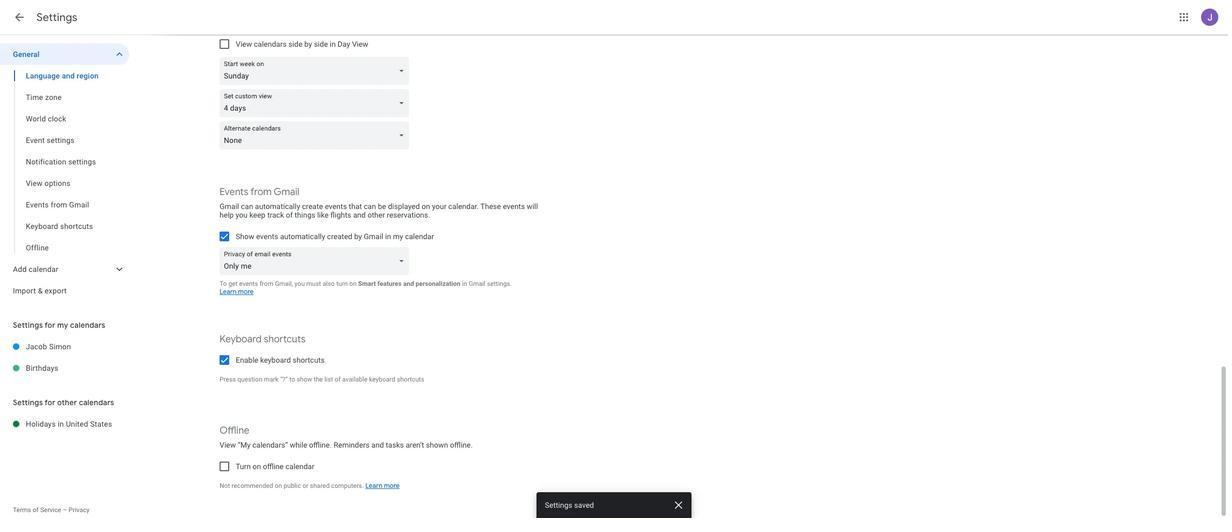 Task type: describe. For each thing, give the bounding box(es) containing it.
mark
[[264, 376, 279, 384]]

calendar.
[[448, 202, 479, 211]]

0 vertical spatial calendar
[[405, 233, 434, 241]]

holidays in united states tree item
[[0, 414, 129, 436]]

terms of service link
[[13, 507, 61, 515]]

keep
[[250, 211, 266, 220]]

1 horizontal spatial learn more link
[[366, 482, 400, 491]]

view calendars side by side in day view
[[236, 40, 368, 48]]

1 horizontal spatial learn
[[366, 482, 383, 491]]

not recommended on public or shared computers. learn more
[[220, 482, 400, 491]]

available
[[342, 376, 368, 384]]

or
[[303, 483, 309, 490]]

while
[[290, 441, 307, 450]]

1 vertical spatial keyboard
[[220, 334, 262, 346]]

also
[[323, 280, 335, 288]]

of inside events from gmail gmail can automatically create events that can be displayed on your calendar. these events will help you keep track of things like flights and other reservations.
[[286, 211, 293, 220]]

language
[[26, 72, 60, 80]]

view options
[[26, 179, 70, 188]]

turn
[[336, 280, 348, 288]]

1 offline. from the left
[[309, 441, 332, 450]]

settings for settings saved
[[545, 502, 573, 510]]

to get events from gmail, you must also turn on smart features and personalization in gmail settings. learn more
[[220, 280, 512, 297]]

notification
[[26, 158, 66, 166]]

day
[[338, 40, 350, 48]]

enable keyboard shortcuts
[[236, 356, 325, 365]]

the
[[314, 376, 323, 384]]

keyboard inside group
[[26, 222, 58, 231]]

computers.
[[331, 483, 364, 490]]

and inside offline view "my calendars" while offline. reminders and tasks aren't shown offline.
[[372, 441, 384, 450]]

privacy
[[69, 507, 90, 515]]

view inside group
[[26, 179, 43, 188]]

turn on offline calendar
[[236, 463, 315, 472]]

events from gmail gmail can automatically create events that can be displayed on your calendar. these events will help you keep track of things like flights and other reservations.
[[220, 186, 538, 220]]

terms
[[13, 507, 31, 515]]

terms of service – privacy
[[13, 507, 90, 515]]

region
[[77, 72, 99, 80]]

birthdays tree item
[[0, 358, 129, 380]]

created
[[327, 233, 352, 241]]

gmail inside group
[[69, 201, 89, 209]]

0 vertical spatial calendars
[[254, 40, 287, 48]]

states
[[90, 420, 112, 429]]

in left day at the top left
[[330, 40, 336, 48]]

birthdays
[[26, 364, 58, 373]]

settings saved
[[545, 502, 594, 510]]

tree containing general
[[0, 44, 129, 302]]

birthdays link
[[26, 358, 129, 380]]

and inside events from gmail gmail can automatically create events that can be displayed on your calendar. these events will help you keep track of things like flights and other reservations.
[[353, 211, 366, 220]]

language and region
[[26, 72, 99, 80]]

gmail down be
[[364, 233, 383, 241]]

like
[[317, 211, 329, 220]]

gmail inside to get events from gmail, you must also turn on smart features and personalization in gmail settings. learn more
[[469, 280, 486, 288]]

that
[[349, 202, 362, 211]]

on inside events from gmail gmail can automatically create events that can be displayed on your calendar. these events will help you keep track of things like flights and other reservations.
[[422, 202, 430, 211]]

settings for other calendars
[[13, 398, 114, 408]]

1 vertical spatial automatically
[[280, 233, 325, 241]]

help
[[220, 211, 234, 220]]

flights
[[331, 211, 351, 220]]

holidays
[[26, 420, 56, 429]]

0 vertical spatial keyboard
[[260, 356, 291, 365]]

enable
[[236, 356, 258, 365]]

from for events from gmail gmail can automatically create events that can be displayed on your calendar. these events will help you keep track of things like flights and other reservations.
[[251, 186, 272, 199]]

you inside to get events from gmail, you must also turn on smart features and personalization in gmail settings. learn more
[[295, 280, 305, 288]]

1 vertical spatial more
[[384, 482, 400, 491]]

recommended
[[232, 483, 273, 490]]

in down reservations.
[[385, 233, 391, 241]]

settings.
[[487, 280, 512, 288]]

view inside offline view "my calendars" while offline. reminders and tasks aren't shown offline.
[[220, 441, 236, 450]]

settings for settings for other calendars
[[13, 398, 43, 408]]

0 horizontal spatial my
[[57, 321, 68, 331]]

show events automatically created by gmail in my calendar
[[236, 233, 434, 241]]

shared
[[310, 483, 330, 490]]

events left that
[[325, 202, 347, 211]]

shortcuts inside group
[[60, 222, 93, 231]]

smart
[[358, 280, 376, 288]]

events for events from gmail
[[26, 201, 49, 209]]

go back image
[[13, 11, 26, 24]]

1 horizontal spatial keyboard
[[369, 376, 395, 384]]

features
[[378, 280, 402, 288]]

things
[[295, 211, 315, 220]]

1 horizontal spatial by
[[354, 233, 362, 241]]

shown
[[426, 441, 448, 450]]

offline for offline
[[26, 244, 49, 252]]

holidays in united states
[[26, 420, 112, 429]]

simon
[[49, 343, 71, 352]]

tasks
[[386, 441, 404, 450]]

world clock
[[26, 115, 66, 123]]

create
[[302, 202, 323, 211]]

in inside to get events from gmail, you must also turn on smart features and personalization in gmail settings. learn more
[[462, 280, 467, 288]]

1 vertical spatial calendar
[[29, 265, 58, 274]]

more inside to get events from gmail, you must also turn on smart features and personalization in gmail settings. learn more
[[238, 288, 254, 297]]

turn
[[236, 463, 251, 472]]

you inside events from gmail gmail can automatically create events that can be displayed on your calendar. these events will help you keep track of things like flights and other reservations.
[[236, 211, 248, 220]]

gmail up track
[[274, 186, 299, 199]]

jacob
[[26, 343, 47, 352]]

aren't
[[406, 441, 424, 450]]

saved
[[575, 502, 594, 510]]

1 vertical spatial keyboard shortcuts
[[220, 334, 306, 346]]

events for events from gmail gmail can automatically create events that can be displayed on your calendar. these events will help you keep track of things like flights and other reservations.
[[220, 186, 249, 199]]

holidays in united states link
[[26, 414, 129, 436]]

general
[[13, 50, 40, 59]]

events right show
[[256, 233, 278, 241]]

settings for my calendars
[[13, 321, 105, 331]]

–
[[63, 507, 67, 515]]



Task type: vqa. For each thing, say whether or not it's contained in the screenshot.
sixth PM from the bottom of the page
no



Task type: locate. For each thing, give the bounding box(es) containing it.
for for other
[[45, 398, 55, 408]]

group
[[0, 65, 129, 259]]

in inside tree item
[[58, 420, 64, 429]]

automatically
[[255, 202, 300, 211], [280, 233, 325, 241]]

on right the turn
[[253, 463, 261, 472]]

events inside group
[[26, 201, 49, 209]]

1 horizontal spatial you
[[295, 280, 305, 288]]

add calendar
[[13, 265, 58, 274]]

other up holidays in united states
[[57, 398, 77, 408]]

from inside events from gmail gmail can automatically create events that can be displayed on your calendar. these events will help you keep track of things like flights and other reservations.
[[251, 186, 272, 199]]

notification settings
[[26, 158, 96, 166]]

0 horizontal spatial keyboard
[[26, 222, 58, 231]]

show
[[297, 376, 312, 384]]

0 vertical spatial my
[[393, 233, 403, 241]]

automatically left create
[[255, 202, 300, 211]]

automatically down the things
[[280, 233, 325, 241]]

on left public
[[275, 483, 282, 490]]

zone
[[45, 93, 62, 102]]

0 vertical spatial by
[[304, 40, 312, 48]]

0 vertical spatial keyboard
[[26, 222, 58, 231]]

can left be
[[364, 202, 376, 211]]

0 vertical spatial other
[[368, 211, 385, 220]]

import
[[13, 287, 36, 296]]

public
[[284, 483, 301, 490]]

united
[[66, 420, 88, 429]]

from for events from gmail
[[51, 201, 67, 209]]

service
[[40, 507, 61, 515]]

list
[[325, 376, 333, 384]]

0 vertical spatial from
[[251, 186, 272, 199]]

gmail down options
[[69, 201, 89, 209]]

can
[[241, 202, 253, 211], [364, 202, 376, 211]]

gmail left settings.
[[469, 280, 486, 288]]

learn more link left gmail,
[[220, 288, 254, 297]]

on inside to get events from gmail, you must also turn on smart features and personalization in gmail settings. learn more
[[349, 280, 357, 288]]

2 vertical spatial from
[[260, 280, 273, 288]]

offline
[[26, 244, 49, 252], [220, 425, 249, 438]]

calendars for settings for other calendars
[[79, 398, 114, 408]]

learn more link right computers.
[[366, 482, 400, 491]]

on inside not recommended on public or shared computers. learn more
[[275, 483, 282, 490]]

1 horizontal spatial keyboard shortcuts
[[220, 334, 306, 346]]

offline
[[263, 463, 284, 472]]

events up help
[[220, 186, 249, 199]]

settings for settings for my calendars
[[13, 321, 43, 331]]

offline.
[[309, 441, 332, 450], [450, 441, 473, 450]]

calendars"
[[252, 441, 288, 450]]

and left tasks
[[372, 441, 384, 450]]

0 horizontal spatial offline.
[[309, 441, 332, 450]]

1 horizontal spatial keyboard
[[220, 334, 262, 346]]

0 horizontal spatial learn more link
[[220, 288, 254, 297]]

0 vertical spatial keyboard shortcuts
[[26, 222, 93, 231]]

keyboard shortcuts down events from gmail
[[26, 222, 93, 231]]

0 horizontal spatial keyboard shortcuts
[[26, 222, 93, 231]]

keyboard up the mark
[[260, 356, 291, 365]]

0 vertical spatial settings
[[47, 136, 75, 145]]

show
[[236, 233, 254, 241]]

1 can from the left
[[241, 202, 253, 211]]

events
[[220, 186, 249, 199], [26, 201, 49, 209]]

on left your
[[422, 202, 430, 211]]

settings up notification settings
[[47, 136, 75, 145]]

reservations.
[[387, 211, 430, 220]]

calendar up "or"
[[286, 463, 315, 472]]

0 horizontal spatial can
[[241, 202, 253, 211]]

more right get at left bottom
[[238, 288, 254, 297]]

event
[[26, 136, 45, 145]]

0 horizontal spatial side
[[289, 40, 303, 48]]

time zone
[[26, 93, 62, 102]]

1 vertical spatial learn
[[366, 482, 383, 491]]

displayed
[[388, 202, 420, 211]]

0 horizontal spatial you
[[236, 211, 248, 220]]

can right help
[[241, 202, 253, 211]]

events from gmail
[[26, 201, 89, 209]]

on right turn
[[349, 280, 357, 288]]

keyboard down events from gmail
[[26, 222, 58, 231]]

for up the holidays
[[45, 398, 55, 408]]

offline up "my at the bottom of page
[[220, 425, 249, 438]]

more
[[238, 288, 254, 297], [384, 482, 400, 491]]

press
[[220, 376, 236, 384]]

1 horizontal spatial my
[[393, 233, 403, 241]]

1 vertical spatial my
[[57, 321, 68, 331]]

1 vertical spatial keyboard
[[369, 376, 395, 384]]

1 vertical spatial other
[[57, 398, 77, 408]]

jacob simon tree item
[[0, 336, 129, 358]]

keyboard up enable
[[220, 334, 262, 346]]

0 vertical spatial learn more link
[[220, 288, 254, 297]]

other inside events from gmail gmail can automatically create events that can be displayed on your calendar. these events will help you keep track of things like flights and other reservations.
[[368, 211, 385, 220]]

learn inside to get events from gmail, you must also turn on smart features and personalization in gmail settings. learn more
[[220, 288, 237, 297]]

offline. right while
[[309, 441, 332, 450]]

offline. right shown
[[450, 441, 473, 450]]

2 vertical spatial of
[[33, 507, 39, 515]]

settings up jacob
[[13, 321, 43, 331]]

0 horizontal spatial more
[[238, 288, 254, 297]]

1 horizontal spatial can
[[364, 202, 376, 211]]

gmail,
[[275, 280, 293, 288]]

2 for from the top
[[45, 398, 55, 408]]

your
[[432, 202, 447, 211]]

from down options
[[51, 201, 67, 209]]

in right personalization
[[462, 280, 467, 288]]

1 vertical spatial calendars
[[70, 321, 105, 331]]

0 vertical spatial of
[[286, 211, 293, 220]]

you left must
[[295, 280, 305, 288]]

must
[[306, 280, 321, 288]]

of right list
[[335, 376, 341, 384]]

0 vertical spatial you
[[236, 211, 248, 220]]

settings
[[47, 136, 75, 145], [68, 158, 96, 166]]

general tree item
[[0, 44, 129, 65]]

by right created
[[354, 233, 362, 241]]

1 vertical spatial for
[[45, 398, 55, 408]]

events right get at left bottom
[[239, 280, 258, 288]]

offline inside group
[[26, 244, 49, 252]]

privacy link
[[69, 507, 90, 515]]

options
[[45, 179, 70, 188]]

keyboard shortcuts up enable
[[220, 334, 306, 346]]

1 horizontal spatial offline
[[220, 425, 249, 438]]

gmail left keep on the left top
[[220, 202, 239, 211]]

calendar up &
[[29, 265, 58, 274]]

to
[[220, 280, 227, 288]]

settings left saved
[[545, 502, 573, 510]]

0 vertical spatial events
[[220, 186, 249, 199]]

1 horizontal spatial other
[[368, 211, 385, 220]]

jacob simon
[[26, 343, 71, 352]]

events inside to get events from gmail, you must also turn on smart features and personalization in gmail settings. learn more
[[239, 280, 258, 288]]

my down reservations.
[[393, 233, 403, 241]]

of right terms at the left bottom of page
[[33, 507, 39, 515]]

these
[[481, 202, 501, 211]]

keyboard right 'available' on the bottom left
[[369, 376, 395, 384]]

1 horizontal spatial calendar
[[286, 463, 315, 472]]

0 horizontal spatial by
[[304, 40, 312, 48]]

not
[[220, 483, 230, 490]]

settings up the holidays
[[13, 398, 43, 408]]

0 horizontal spatial of
[[33, 507, 39, 515]]

and left 'region'
[[62, 72, 75, 80]]

0 vertical spatial for
[[45, 321, 55, 331]]

other right that
[[368, 211, 385, 220]]

clock
[[48, 115, 66, 123]]

settings right go back icon
[[37, 11, 77, 24]]

0 vertical spatial offline
[[26, 244, 49, 252]]

settings for my calendars tree
[[0, 336, 129, 380]]

1 vertical spatial of
[[335, 376, 341, 384]]

0 vertical spatial more
[[238, 288, 254, 297]]

1 horizontal spatial of
[[286, 211, 293, 220]]

you right help
[[236, 211, 248, 220]]

1 vertical spatial learn more link
[[366, 482, 400, 491]]

for for my
[[45, 321, 55, 331]]

settings for notification settings
[[68, 158, 96, 166]]

2 offline. from the left
[[450, 441, 473, 450]]

track
[[267, 211, 284, 220]]

0 vertical spatial automatically
[[255, 202, 300, 211]]

0 vertical spatial learn
[[220, 288, 237, 297]]

from up keep on the left top
[[251, 186, 272, 199]]

and inside to get events from gmail, you must also turn on smart features and personalization in gmail settings. learn more
[[403, 280, 414, 288]]

0 horizontal spatial calendar
[[29, 265, 58, 274]]

1 for from the top
[[45, 321, 55, 331]]

more down tasks
[[384, 482, 400, 491]]

tree
[[0, 44, 129, 302]]

for up 'jacob simon'
[[45, 321, 55, 331]]

0 horizontal spatial learn
[[220, 288, 237, 297]]

offline up add calendar
[[26, 244, 49, 252]]

group containing language and region
[[0, 65, 129, 259]]

offline view "my calendars" while offline. reminders and tasks aren't shown offline.
[[220, 425, 473, 450]]

of right track
[[286, 211, 293, 220]]

event settings
[[26, 136, 75, 145]]

None field
[[220, 57, 413, 85], [220, 89, 413, 117], [220, 122, 413, 150], [220, 248, 413, 276], [220, 57, 413, 85], [220, 89, 413, 117], [220, 122, 413, 150], [220, 248, 413, 276]]

1 horizontal spatial more
[[384, 482, 400, 491]]

1 horizontal spatial offline.
[[450, 441, 473, 450]]

settings for settings
[[37, 11, 77, 24]]

to
[[290, 376, 295, 384]]

world
[[26, 115, 46, 123]]

from left gmail,
[[260, 280, 273, 288]]

events down view options
[[26, 201, 49, 209]]

"my
[[238, 441, 251, 450]]

1 side from the left
[[289, 40, 303, 48]]

settings up options
[[68, 158, 96, 166]]

0 horizontal spatial offline
[[26, 244, 49, 252]]

view
[[236, 40, 252, 48], [352, 40, 368, 48], [26, 179, 43, 188], [220, 441, 236, 450]]

get
[[228, 280, 238, 288]]

2 horizontal spatial calendar
[[405, 233, 434, 241]]

calendars for settings for my calendars
[[70, 321, 105, 331]]

keyboard
[[260, 356, 291, 365], [369, 376, 395, 384]]

in
[[330, 40, 336, 48], [385, 233, 391, 241], [462, 280, 467, 288], [58, 420, 64, 429]]

will
[[527, 202, 538, 211]]

and right features
[[403, 280, 414, 288]]

time
[[26, 93, 43, 102]]

be
[[378, 202, 386, 211]]

1 vertical spatial settings
[[68, 158, 96, 166]]

2 side from the left
[[314, 40, 328, 48]]

1 vertical spatial you
[[295, 280, 305, 288]]

offline for offline view "my calendars" while offline. reminders and tasks aren't shown offline.
[[220, 425, 249, 438]]

1 vertical spatial offline
[[220, 425, 249, 438]]

events inside events from gmail gmail can automatically create events that can be displayed on your calendar. these events will help you keep track of things like flights and other reservations.
[[220, 186, 249, 199]]

press question mark "?" to show the list of available keyboard shortcuts
[[220, 376, 424, 384]]

personalization
[[416, 280, 461, 288]]

2 can from the left
[[364, 202, 376, 211]]

1 horizontal spatial events
[[220, 186, 249, 199]]

"?"
[[280, 376, 288, 384]]

events left will
[[503, 202, 525, 211]]

0 horizontal spatial keyboard
[[260, 356, 291, 365]]

2 vertical spatial calendars
[[79, 398, 114, 408]]

keyboard shortcuts inside group
[[26, 222, 93, 231]]

2 horizontal spatial of
[[335, 376, 341, 384]]

settings heading
[[37, 11, 77, 24]]

1 vertical spatial events
[[26, 201, 49, 209]]

on
[[422, 202, 430, 211], [349, 280, 357, 288], [253, 463, 261, 472], [275, 483, 282, 490]]

keyboard shortcuts
[[26, 222, 93, 231], [220, 334, 306, 346]]

automatically inside events from gmail gmail can automatically create events that can be displayed on your calendar. these events will help you keep track of things like flights and other reservations.
[[255, 202, 300, 211]]

my up jacob simon tree item
[[57, 321, 68, 331]]

my
[[393, 233, 403, 241], [57, 321, 68, 331]]

1 vertical spatial by
[[354, 233, 362, 241]]

and right flights
[[353, 211, 366, 220]]

keyboard
[[26, 222, 58, 231], [220, 334, 262, 346]]

calendars
[[254, 40, 287, 48], [70, 321, 105, 331], [79, 398, 114, 408]]

question
[[238, 376, 262, 384]]

in left united at bottom
[[58, 420, 64, 429]]

1 vertical spatial from
[[51, 201, 67, 209]]

2 vertical spatial calendar
[[286, 463, 315, 472]]

settings for event settings
[[47, 136, 75, 145]]

add
[[13, 265, 27, 274]]

offline inside offline view "my calendars" while offline. reminders and tasks aren't shown offline.
[[220, 425, 249, 438]]

you
[[236, 211, 248, 220], [295, 280, 305, 288]]

0 horizontal spatial other
[[57, 398, 77, 408]]

0 horizontal spatial events
[[26, 201, 49, 209]]

calendar down reservations.
[[405, 233, 434, 241]]

other
[[368, 211, 385, 220], [57, 398, 77, 408]]

by left day at the top left
[[304, 40, 312, 48]]

&
[[38, 287, 43, 296]]

1 horizontal spatial side
[[314, 40, 328, 48]]

reminders
[[334, 441, 370, 450]]

from inside to get events from gmail, you must also turn on smart features and personalization in gmail settings. learn more
[[260, 280, 273, 288]]

import & export
[[13, 287, 67, 296]]



